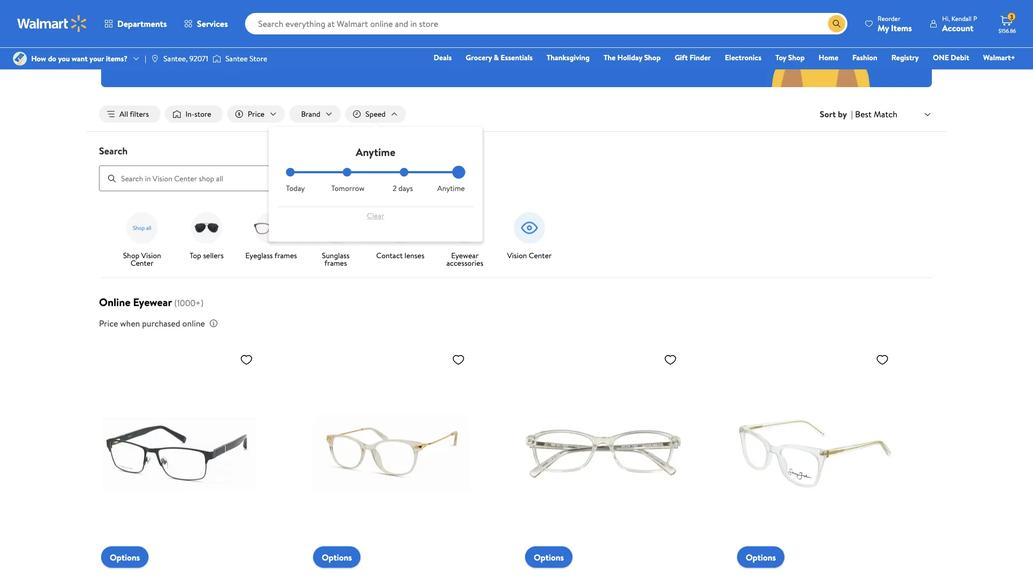 Task type: vqa. For each thing, say whether or not it's contained in the screenshot.
red
no



Task type: describe. For each thing, give the bounding box(es) containing it.
eyeglass frames link
[[243, 209, 299, 261]]

sunglass frames link
[[308, 209, 364, 269]]

frames for eyeglass frames
[[275, 250, 297, 261]]

all
[[119, 109, 128, 119]]

options link for bio eyes women's be226 hibiscus crystal eyeglass frames image
[[525, 547, 573, 568]]

contact lenses
[[376, 250, 425, 261]]

92071
[[190, 53, 208, 64]]

search icon image
[[833, 19, 841, 28]]

options for sean john teacup image
[[746, 551, 776, 563]]

shop vision center link
[[114, 209, 170, 269]]

2 days
[[393, 183, 413, 194]]

options link for sean john teacup image
[[737, 547, 785, 568]]

sunglass frames
[[322, 250, 350, 268]]

3
[[1010, 12, 1014, 21]]

sort
[[820, 108, 836, 120]]

one debit
[[933, 52, 970, 63]]

anytime inside how fast do you want your order? option group
[[437, 183, 465, 194]]

contact lenses image
[[381, 209, 420, 247]]

top sellers image
[[187, 209, 226, 247]]

walmart
[[432, 8, 495, 32]]

eyewear accessories
[[447, 250, 484, 268]]

hi,
[[942, 14, 950, 23]]

thanksgiving
[[547, 52, 590, 63]]

gift finder
[[675, 52, 711, 63]]

vision inside "link"
[[507, 250, 527, 261]]

vision center
[[507, 250, 552, 261]]

eyeglass frames
[[245, 250, 297, 261]]

your
[[90, 53, 104, 64]]

brand button
[[289, 105, 341, 123]]

one
[[933, 52, 949, 63]]

 image for santee store
[[213, 53, 221, 64]]

price when purchased online
[[99, 317, 205, 329]]

you
[[58, 53, 70, 64]]

how fast do you want your order? option group
[[286, 168, 465, 194]]

holiday
[[618, 52, 643, 63]]

sunglass frames image
[[316, 209, 355, 247]]

(1000+)
[[174, 297, 204, 309]]

top
[[190, 250, 201, 261]]

center for shop
[[131, 258, 154, 268]]

lenses
[[405, 250, 425, 261]]

online eyewear (1000+)
[[99, 294, 204, 310]]

best
[[855, 108, 872, 120]]

add to favorites list, designer looks for less women's wop69 crystal/gold frames image
[[452, 353, 465, 366]]

$156.86
[[999, 27, 1016, 34]]

accessories
[[447, 258, 484, 268]]

clear button
[[286, 207, 465, 224]]

contact lenses link
[[372, 209, 428, 261]]

vision center image
[[510, 209, 549, 247]]

add to favorites list, bio eyes women's be226 hibiscus crystal eyeglass frames image
[[664, 353, 677, 366]]

best match button
[[853, 107, 934, 121]]

items
[[891, 22, 912, 34]]

santee
[[225, 53, 248, 64]]

account
[[942, 22, 974, 34]]

thanksgiving link
[[542, 52, 595, 63]]

registry link
[[887, 52, 924, 63]]

my
[[878, 22, 889, 34]]

want
[[72, 53, 88, 64]]

shop right the toy
[[788, 52, 805, 63]]

Anytime radio
[[457, 168, 465, 177]]

shop right the holiday
[[644, 52, 661, 63]]

online
[[182, 317, 205, 329]]

hi, kendall p account
[[942, 14, 977, 34]]

options for "dlfl rectangle" image
[[110, 551, 140, 563]]

contact
[[376, 250, 403, 261]]

1 vertical spatial eyewear
[[133, 294, 172, 310]]

home
[[819, 52, 839, 63]]

add to favorites list, sean john teacup image
[[876, 353, 889, 366]]

purchased
[[142, 317, 180, 329]]

0 horizontal spatial &
[[494, 52, 499, 63]]

 image for santee, 92071
[[151, 54, 159, 63]]

the
[[604, 52, 616, 63]]

Search search field
[[86, 144, 947, 191]]

services button
[[176, 11, 237, 37]]

eyeglass
[[245, 250, 273, 261]]

finder
[[690, 52, 711, 63]]

fashion
[[853, 52, 878, 63]]

do
[[48, 53, 56, 64]]

items?
[[106, 53, 128, 64]]

how do you want your items?
[[31, 53, 128, 64]]

clear
[[367, 210, 384, 221]]

walmart vision center shop eyewear & more.
[[432, 8, 601, 46]]

gift finder link
[[670, 52, 716, 63]]

center for walmart
[[549, 8, 601, 32]]

shop inside 'shop vision center'
[[123, 250, 139, 261]]

grocery & essentials link
[[461, 52, 538, 63]]

tomorrow
[[331, 183, 364, 194]]

sunglass
[[322, 250, 350, 261]]

vision for shop
[[141, 250, 161, 261]]

toy shop
[[776, 52, 805, 63]]

eyewear inside eyewear accessories
[[451, 250, 479, 261]]

gift
[[675, 52, 688, 63]]

eyewear accessories link
[[437, 209, 493, 269]]

when
[[120, 317, 140, 329]]

eyewear accessories image
[[446, 209, 484, 247]]

dlfl rectangle image
[[101, 349, 257, 560]]

store
[[250, 53, 267, 64]]



Task type: locate. For each thing, give the bounding box(es) containing it.
 image right 92071
[[213, 53, 221, 64]]

days
[[399, 183, 413, 194]]

best match
[[855, 108, 898, 120]]

shop inside walmart vision center shop eyewear & more.
[[470, 32, 491, 46]]

today
[[286, 183, 305, 194]]

shop vision center image
[[123, 209, 161, 247]]

price button
[[227, 105, 285, 123]]

shop
[[470, 32, 491, 46], [644, 52, 661, 63], [788, 52, 805, 63], [123, 250, 139, 261]]

3 options link from the left
[[525, 547, 573, 568]]

1 vertical spatial &
[[494, 52, 499, 63]]

0 horizontal spatial anytime
[[356, 144, 396, 159]]

4 options link from the left
[[737, 547, 785, 568]]

0 horizontal spatial eyewear
[[133, 294, 172, 310]]

anytime up how fast do you want your order? option group on the top of the page
[[356, 144, 396, 159]]

grocery & essentials
[[466, 52, 533, 63]]

toy
[[776, 52, 787, 63]]

filters
[[130, 109, 149, 119]]

center down 'vision center' image
[[529, 250, 552, 261]]

more.
[[539, 32, 563, 46]]

bio eyes women's be226 hibiscus crystal eyeglass frames image
[[525, 349, 681, 560]]

all filters button
[[99, 105, 161, 123]]

price right store
[[248, 109, 265, 119]]

anytime
[[356, 144, 396, 159], [437, 183, 465, 194]]

options for designer looks for less women's wop69 crystal/gold frames image
[[322, 551, 352, 563]]

center inside "link"
[[529, 250, 552, 261]]

santee, 92071
[[164, 53, 208, 64]]

1 horizontal spatial anytime
[[437, 183, 465, 194]]

online
[[99, 294, 130, 310]]

eyeglass frames image
[[252, 209, 291, 247]]

reorder
[[878, 14, 901, 23]]

1 options from the left
[[110, 551, 140, 563]]

 image
[[13, 52, 27, 66]]

price left when
[[99, 317, 118, 329]]

in-store button
[[165, 105, 223, 123]]

& left more.
[[531, 32, 537, 46]]

toy shop link
[[771, 52, 810, 63]]

4 options from the left
[[746, 551, 776, 563]]

price inside dropdown button
[[248, 109, 265, 119]]

the holiday shop
[[604, 52, 661, 63]]

how
[[31, 53, 46, 64]]

brand
[[301, 109, 320, 119]]

1 vertical spatial |
[[852, 108, 853, 120]]

1 horizontal spatial frames
[[325, 258, 347, 268]]

frames
[[275, 250, 297, 261], [325, 258, 347, 268]]

santee store
[[225, 53, 267, 64]]

sean john teacup image
[[737, 349, 893, 560]]

price
[[248, 109, 265, 119], [99, 317, 118, 329]]

1 horizontal spatial eyewear
[[451, 250, 479, 261]]

&
[[531, 32, 537, 46], [494, 52, 499, 63]]

 image
[[213, 53, 221, 64], [151, 54, 159, 63]]

sort by |
[[820, 108, 853, 120]]

|
[[145, 53, 146, 64], [852, 108, 853, 120]]

0 vertical spatial price
[[248, 109, 265, 119]]

1 horizontal spatial  image
[[213, 53, 221, 64]]

options link for designer looks for less women's wop69 crystal/gold frames image
[[313, 547, 361, 568]]

walmart image
[[17, 15, 87, 32]]

p
[[974, 14, 977, 23]]

3 options from the left
[[534, 551, 564, 563]]

Search in Vision Center shop all search field
[[99, 166, 424, 191]]

2
[[393, 183, 397, 194]]

kendall
[[952, 14, 972, 23]]

in-
[[186, 109, 194, 119]]

center inside 'shop vision center'
[[131, 258, 154, 268]]

frames right eyeglass
[[275, 250, 297, 261]]

1 options link from the left
[[101, 547, 149, 568]]

Tomorrow radio
[[343, 168, 352, 177]]

search image
[[108, 174, 116, 183]]

the holiday shop link
[[599, 52, 666, 63]]

vision inside 'shop vision center'
[[141, 250, 161, 261]]

services
[[197, 18, 228, 30]]

0 vertical spatial |
[[145, 53, 146, 64]]

anytime down anytime option
[[437, 183, 465, 194]]

1 vertical spatial anytime
[[437, 183, 465, 194]]

by
[[838, 108, 847, 120]]

| inside sort and filter section element
[[852, 108, 853, 120]]

 image left "santee,"
[[151, 54, 159, 63]]

price for price when purchased online
[[99, 317, 118, 329]]

None range field
[[286, 171, 465, 173]]

None radio
[[400, 168, 408, 177]]

Today radio
[[286, 168, 295, 177]]

walmart+ link
[[979, 52, 1020, 63]]

shop vision center
[[123, 250, 161, 268]]

debit
[[951, 52, 970, 63]]

santee,
[[164, 53, 188, 64]]

designer looks for less women's wop69 crystal/gold frames image
[[313, 349, 469, 560]]

frames down sunglass frames image
[[325, 258, 347, 268]]

frames inside sunglass frames
[[325, 258, 347, 268]]

& right grocery
[[494, 52, 499, 63]]

frames for sunglass frames
[[325, 258, 347, 268]]

grocery
[[466, 52, 492, 63]]

vision center link
[[502, 209, 558, 261]]

walmart+
[[984, 52, 1016, 63]]

0 vertical spatial eyewear
[[451, 250, 479, 261]]

Walmart Site-Wide search field
[[245, 13, 848, 34]]

deals
[[434, 52, 452, 63]]

Search search field
[[245, 13, 848, 34]]

1 vertical spatial price
[[99, 317, 118, 329]]

2 options link from the left
[[313, 547, 361, 568]]

sellers
[[203, 250, 224, 261]]

eyewear up price when purchased online
[[133, 294, 172, 310]]

options link
[[101, 547, 149, 568], [313, 547, 361, 568], [525, 547, 573, 568], [737, 547, 785, 568]]

in-store
[[186, 109, 211, 119]]

2 options from the left
[[322, 551, 352, 563]]

walmart vision center. shop eyewear and more. image
[[101, 0, 932, 87]]

speed button
[[345, 105, 406, 123]]

0 horizontal spatial frames
[[275, 250, 297, 261]]

all filters
[[119, 109, 149, 119]]

eyewear down eyewear accessories image
[[451, 250, 479, 261]]

1 horizontal spatial price
[[248, 109, 265, 119]]

0 vertical spatial &
[[531, 32, 537, 46]]

fashion link
[[848, 52, 883, 63]]

eyewear
[[493, 32, 528, 46]]

1 horizontal spatial |
[[852, 108, 853, 120]]

deals link
[[429, 52, 457, 63]]

legal information image
[[209, 319, 218, 328]]

center down shop vision center image
[[131, 258, 154, 268]]

essentials
[[501, 52, 533, 63]]

0 horizontal spatial |
[[145, 53, 146, 64]]

| right by
[[852, 108, 853, 120]]

1 horizontal spatial &
[[531, 32, 537, 46]]

options for bio eyes women's be226 hibiscus crystal eyeglass frames image
[[534, 551, 564, 563]]

departments button
[[96, 11, 176, 37]]

electronics link
[[720, 52, 767, 63]]

options link for "dlfl rectangle" image
[[101, 547, 149, 568]]

| right 'items?'
[[145, 53, 146, 64]]

0 horizontal spatial price
[[99, 317, 118, 329]]

search
[[99, 144, 128, 157]]

0 vertical spatial anytime
[[356, 144, 396, 159]]

one debit link
[[928, 52, 974, 63]]

electronics
[[725, 52, 762, 63]]

0 horizontal spatial  image
[[151, 54, 159, 63]]

home link
[[814, 52, 844, 63]]

vision inside walmart vision center shop eyewear & more.
[[499, 8, 545, 32]]

price for price
[[248, 109, 265, 119]]

registry
[[892, 52, 919, 63]]

center up thanksgiving
[[549, 8, 601, 32]]

sort and filter section element
[[86, 97, 947, 131]]

vision for walmart
[[499, 8, 545, 32]]

center inside walmart vision center shop eyewear & more.
[[549, 8, 601, 32]]

add to favorites list, dlfl rectangle image
[[240, 353, 253, 366]]

reorder my items
[[878, 14, 912, 34]]

store
[[194, 109, 211, 119]]

shop down shop vision center image
[[123, 250, 139, 261]]

match
[[874, 108, 898, 120]]

shop up grocery
[[470, 32, 491, 46]]

& inside walmart vision center shop eyewear & more.
[[531, 32, 537, 46]]

top sellers
[[190, 250, 224, 261]]



